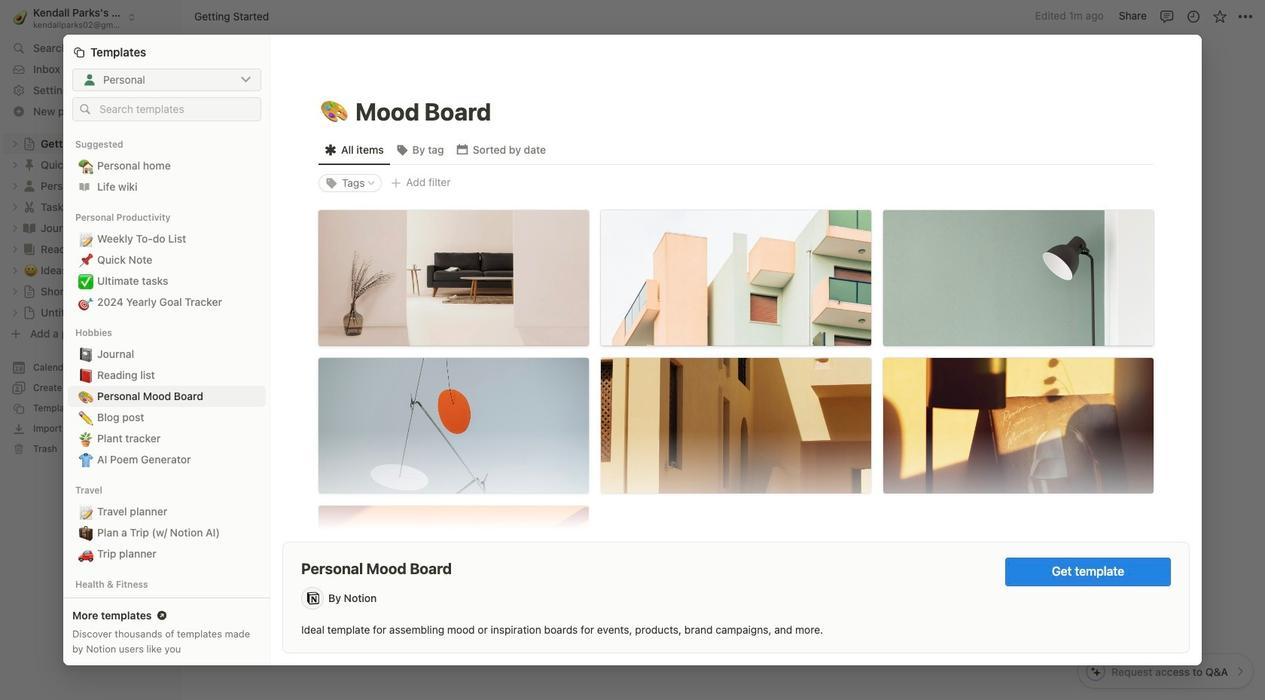 Task type: locate. For each thing, give the bounding box(es) containing it.
📝 image up 📌 icon
[[78, 229, 93, 249]]

🪴 image
[[78, 429, 93, 448]]

1 vertical spatial 📝 image
[[78, 596, 93, 616]]

📓 image
[[78, 344, 93, 364]]

✅ image
[[78, 271, 93, 291]]

📝 image
[[78, 502, 93, 521]]

📝 image down 🚗 image
[[78, 596, 93, 616]]

0 vertical spatial 📝 image
[[78, 229, 93, 249]]

📌 image
[[78, 250, 93, 270]]

Search templates text field
[[99, 103, 254, 115]]

📝 image
[[78, 229, 93, 249], [78, 596, 93, 616]]

🚗 image
[[78, 544, 93, 564]]

🎯 image
[[78, 292, 93, 312]]



Task type: vqa. For each thing, say whether or not it's contained in the screenshot.
📓 image
yes



Task type: describe. For each thing, give the bounding box(es) containing it.
✏️ image
[[78, 408, 93, 427]]

comments image
[[1160, 9, 1175, 24]]

🏡 image
[[78, 156, 93, 176]]

👉 image
[[458, 473, 473, 493]]

👕 image
[[78, 450, 93, 469]]

2 📝 image from the top
[[78, 596, 93, 616]]

📕 image
[[78, 365, 93, 385]]

🥑 image
[[13, 8, 27, 27]]

updates image
[[1186, 9, 1202, 24]]

🎨 page icon image
[[321, 95, 348, 130]]

🎨 image
[[321, 95, 348, 130]]

favorite image
[[1213, 9, 1228, 24]]

1 📝 image from the top
[[78, 229, 93, 249]]

🧳 image
[[78, 523, 93, 543]]

🎨 image
[[78, 387, 93, 406]]



